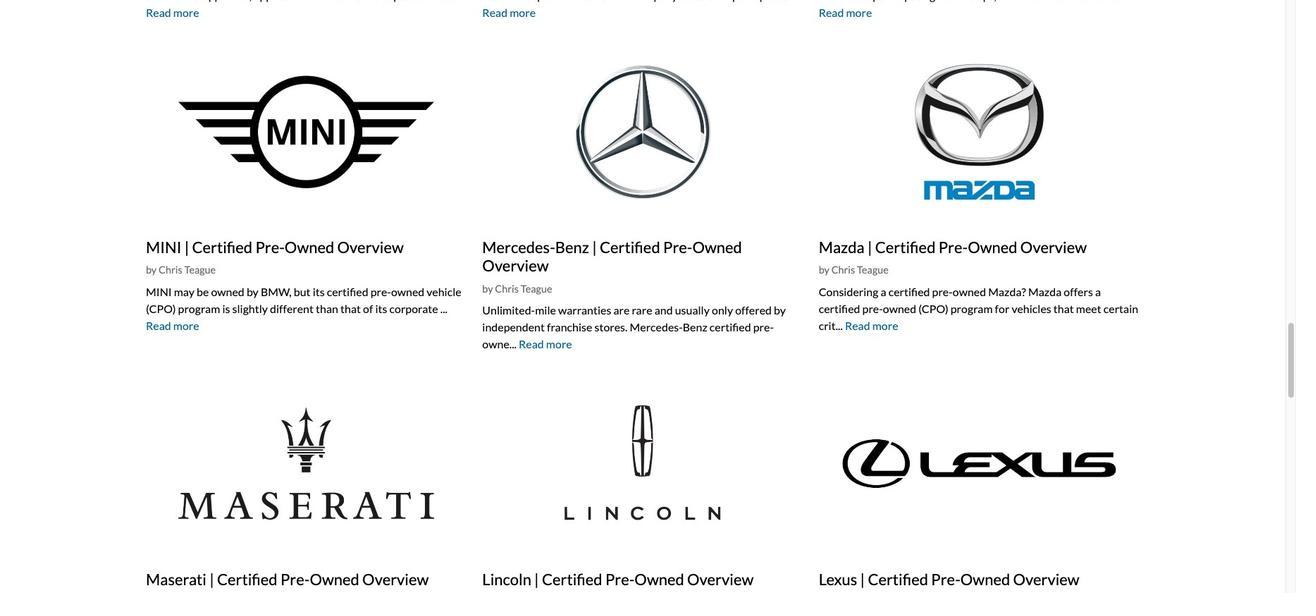 Task type: locate. For each thing, give the bounding box(es) containing it.
pre-
[[371, 285, 391, 298], [933, 285, 953, 298], [863, 302, 883, 315], [754, 320, 774, 334]]

0 horizontal spatial (cpo)
[[146, 302, 176, 315]]

mercedes-benz | certified pre-owned overview image
[[483, 42, 804, 221]]

mini left may on the left of the page
[[146, 285, 172, 298]]

meet
[[1077, 302, 1102, 315]]

| right lexus
[[861, 570, 865, 589]]

overview for mazda | certified pre-owned overview
[[1021, 238, 1087, 257]]

1 vertical spatial benz
[[683, 320, 708, 334]]

pre-
[[256, 238, 285, 257], [664, 238, 693, 257], [939, 238, 968, 257], [281, 570, 310, 589], [606, 570, 635, 589], [932, 570, 961, 589]]

| right lincoln
[[535, 570, 539, 589]]

by for mercedes-benz | certified pre-owned overview
[[483, 283, 493, 295]]

by
[[146, 264, 157, 276], [819, 264, 830, 276], [483, 283, 493, 295], [247, 285, 259, 298], [774, 303, 786, 317]]

certified for maserati | certified pre-owned overview
[[217, 570, 278, 589]]

teague up mile
[[521, 283, 552, 295]]

certified
[[192, 238, 253, 257], [600, 238, 661, 257], [876, 238, 936, 257], [217, 570, 278, 589], [542, 570, 603, 589], [868, 570, 929, 589]]

a right 'considering'
[[881, 285, 887, 298]]

program inside 'considering a certified pre-owned mazda? mazda offers a certified pre-owned (cpo) program for vehicles that meet certain crit...'
[[951, 302, 993, 315]]

| up may on the left of the page
[[184, 238, 189, 257]]

1 vertical spatial mercedes-
[[630, 320, 683, 334]]

1 horizontal spatial mazda
[[1029, 285, 1062, 298]]

(cpo) inside mini may be owned by bmw, but its certified pre-owned vehicle (cpo) program is slightly different than that of its corporate ... read more
[[146, 302, 176, 315]]

read more
[[146, 5, 199, 19], [483, 5, 536, 19], [819, 5, 873, 19], [845, 319, 899, 332], [519, 337, 572, 351]]

that
[[341, 302, 361, 315], [1054, 302, 1074, 315]]

overview inside mercedes-benz | certified pre-owned overview
[[483, 256, 549, 275]]

1 a from the left
[[881, 285, 887, 298]]

benz inside unlimited-mile warranties are rare and usually only offered by independent franchise stores. mercedes-benz certified pre- owne...
[[683, 320, 708, 334]]

0 horizontal spatial teague
[[184, 264, 216, 276]]

mini up may on the left of the page
[[146, 238, 182, 257]]

by chris teague
[[146, 264, 216, 276], [819, 264, 889, 276], [483, 283, 552, 295]]

1 horizontal spatial by chris teague
[[483, 283, 552, 295]]

chris for mazda | certified pre-owned overview
[[832, 264, 856, 276]]

2 mini from the top
[[146, 285, 172, 298]]

teague up be
[[184, 264, 216, 276]]

| for mazda | certified pre-owned overview
[[868, 238, 873, 257]]

2 program from the left
[[951, 302, 993, 315]]

1 that from the left
[[341, 302, 361, 315]]

mercedes- inside unlimited-mile warranties are rare and usually only offered by independent franchise stores. mercedes-benz certified pre- owne...
[[630, 320, 683, 334]]

0 horizontal spatial that
[[341, 302, 361, 315]]

benz inside mercedes-benz | certified pre-owned overview
[[556, 238, 589, 257]]

pre- up of
[[371, 285, 391, 298]]

0 horizontal spatial chris
[[159, 264, 182, 276]]

benz
[[556, 238, 589, 257], [683, 320, 708, 334]]

than
[[316, 302, 338, 315]]

(cpo) for be
[[146, 302, 176, 315]]

mini inside mini may be owned by bmw, but its certified pre-owned vehicle (cpo) program is slightly different than that of its corporate ... read more
[[146, 285, 172, 298]]

(cpo) down may on the left of the page
[[146, 302, 176, 315]]

overview
[[337, 238, 404, 257], [1021, 238, 1087, 257], [483, 256, 549, 275], [363, 570, 429, 589], [688, 570, 754, 589], [1014, 570, 1080, 589]]

that left of
[[341, 302, 361, 315]]

2 horizontal spatial teague
[[858, 264, 889, 276]]

crit...
[[819, 319, 843, 332]]

pre- for lincoln | certified pre-owned overview
[[606, 570, 635, 589]]

0 horizontal spatial mazda
[[819, 238, 865, 257]]

| right 'maserati'
[[210, 570, 214, 589]]

are
[[614, 303, 630, 317]]

its right of
[[375, 302, 387, 315]]

read inside mini may be owned by bmw, but its certified pre-owned vehicle (cpo) program is slightly different than that of its corporate ... read more
[[146, 319, 171, 332]]

pre- down offered
[[754, 320, 774, 334]]

0 vertical spatial mercedes-
[[483, 238, 556, 257]]

only
[[712, 303, 733, 317]]

...
[[441, 302, 448, 315]]

2 a from the left
[[1096, 285, 1101, 298]]

mercedes-
[[483, 238, 556, 257], [630, 320, 683, 334]]

mercedes- down and
[[630, 320, 683, 334]]

mazda inside 'considering a certified pre-owned mazda? mazda offers a certified pre-owned (cpo) program for vehicles that meet certain crit...'
[[1029, 285, 1062, 298]]

mercedes- inside mercedes-benz | certified pre-owned overview
[[483, 238, 556, 257]]

overview for lincoln | certified pre-owned overview
[[688, 570, 754, 589]]

0 vertical spatial mini
[[146, 238, 182, 257]]

2 horizontal spatial by chris teague
[[819, 264, 889, 276]]

a up meet
[[1096, 285, 1101, 298]]

by chris teague up may on the left of the page
[[146, 264, 216, 276]]

that inside mini may be owned by bmw, but its certified pre-owned vehicle (cpo) program is slightly different than that of its corporate ... read more
[[341, 302, 361, 315]]

(cpo) for certified
[[919, 302, 949, 315]]

1 horizontal spatial chris
[[495, 283, 519, 295]]

more
[[173, 5, 199, 19], [510, 5, 536, 19], [847, 5, 873, 19], [173, 319, 199, 332], [873, 319, 899, 332], [546, 337, 572, 351]]

0 horizontal spatial benz
[[556, 238, 589, 257]]

1 horizontal spatial teague
[[521, 283, 552, 295]]

owned for mazda | certified pre-owned overview
[[968, 238, 1018, 257]]

may
[[174, 285, 195, 298]]

certified up of
[[327, 285, 369, 298]]

certified
[[327, 285, 369, 298], [889, 285, 930, 298], [819, 302, 861, 315], [710, 320, 751, 334]]

mini | certified pre-owned overview link
[[146, 238, 404, 257]]

pre- for lexus | certified pre-owned overview
[[932, 570, 961, 589]]

lexus | certified pre-owned overview link
[[819, 570, 1080, 589]]

for
[[995, 302, 1010, 315]]

0 horizontal spatial by chris teague
[[146, 264, 216, 276]]

1 program from the left
[[178, 302, 220, 315]]

by chris teague up 'considering'
[[819, 264, 889, 276]]

chris
[[159, 264, 182, 276], [832, 264, 856, 276], [495, 283, 519, 295]]

unlimited-
[[483, 303, 535, 317]]

(cpo)
[[146, 302, 176, 315], [919, 302, 949, 315]]

maserati | certified pre-owned overview
[[146, 570, 429, 589]]

1 horizontal spatial program
[[951, 302, 993, 315]]

owned
[[211, 285, 245, 298], [391, 285, 425, 298], [953, 285, 987, 298], [883, 302, 917, 315]]

| for mini | certified pre-owned overview
[[184, 238, 189, 257]]

pre- down 'considering'
[[863, 302, 883, 315]]

benz down usually at the right bottom of the page
[[683, 320, 708, 334]]

0 horizontal spatial mercedes-
[[483, 238, 556, 257]]

corporate
[[390, 302, 438, 315]]

teague for mini
[[184, 264, 216, 276]]

program left for
[[951, 302, 993, 315]]

by chris teague up unlimited- at the left bottom of page
[[483, 283, 552, 295]]

1 vertical spatial mazda
[[1029, 285, 1062, 298]]

read
[[146, 5, 171, 19], [483, 5, 508, 19], [819, 5, 844, 19], [146, 319, 171, 332], [845, 319, 871, 332], [519, 337, 544, 351]]

0 vertical spatial benz
[[556, 238, 589, 257]]

benz up warranties
[[556, 238, 589, 257]]

lexus | certified pre-owned overview
[[819, 570, 1080, 589]]

owned for lincoln | certified pre-owned overview
[[635, 570, 685, 589]]

by for mini | certified pre-owned overview
[[146, 264, 157, 276]]

mazda up 'considering'
[[819, 238, 865, 257]]

program
[[178, 302, 220, 315], [951, 302, 993, 315]]

1 mini from the top
[[146, 238, 182, 257]]

overview for mini | certified pre-owned overview
[[337, 238, 404, 257]]

1 horizontal spatial a
[[1096, 285, 1101, 298]]

1 horizontal spatial mercedes-
[[630, 320, 683, 334]]

teague up 'considering'
[[858, 264, 889, 276]]

mazda
[[819, 238, 865, 257], [1029, 285, 1062, 298]]

0 horizontal spatial its
[[313, 285, 325, 298]]

1 (cpo) from the left
[[146, 302, 176, 315]]

that inside 'considering a certified pre-owned mazda? mazda offers a certified pre-owned (cpo) program for vehicles that meet certain crit...'
[[1054, 302, 1074, 315]]

mercedes- up unlimited- at the left bottom of page
[[483, 238, 556, 257]]

program inside mini may be owned by bmw, but its certified pre-owned vehicle (cpo) program is slightly different than that of its corporate ... read more
[[178, 302, 220, 315]]

read more link
[[146, 5, 199, 19], [483, 5, 536, 19], [819, 5, 873, 19], [146, 319, 199, 332], [845, 319, 899, 332], [519, 337, 572, 351]]

lexus
[[819, 570, 858, 589]]

chris up may on the left of the page
[[159, 264, 182, 276]]

teague
[[184, 264, 216, 276], [858, 264, 889, 276], [521, 283, 552, 295]]

0 vertical spatial mazda
[[819, 238, 865, 257]]

program down be
[[178, 302, 220, 315]]

2 horizontal spatial chris
[[832, 264, 856, 276]]

| up warranties
[[592, 238, 597, 257]]

chris up 'considering'
[[832, 264, 856, 276]]

maserati | certified pre-owned overview image
[[146, 374, 467, 553]]

(cpo) inside 'considering a certified pre-owned mazda? mazda offers a certified pre-owned (cpo) program for vehicles that meet certain crit...'
[[919, 302, 949, 315]]

1 horizontal spatial that
[[1054, 302, 1074, 315]]

owned
[[285, 238, 334, 257], [693, 238, 742, 257], [968, 238, 1018, 257], [310, 570, 360, 589], [635, 570, 685, 589], [961, 570, 1011, 589]]

franchise
[[547, 320, 593, 334]]

mazda?
[[989, 285, 1027, 298]]

1 vertical spatial mini
[[146, 285, 172, 298]]

1 horizontal spatial (cpo)
[[919, 302, 949, 315]]

a
[[881, 285, 887, 298], [1096, 285, 1101, 298]]

mazda up the vehicles
[[1029, 285, 1062, 298]]

offers
[[1064, 285, 1094, 298]]

mini
[[146, 238, 182, 257], [146, 285, 172, 298]]

1 horizontal spatial benz
[[683, 320, 708, 334]]

0 horizontal spatial a
[[881, 285, 887, 298]]

1 vertical spatial its
[[375, 302, 387, 315]]

overview for lexus | certified pre-owned overview
[[1014, 570, 1080, 589]]

its right but
[[313, 285, 325, 298]]

chris up unlimited- at the left bottom of page
[[495, 283, 519, 295]]

that down offers
[[1054, 302, 1074, 315]]

of
[[363, 302, 373, 315]]

vehicle
[[427, 285, 462, 298]]

|
[[184, 238, 189, 257], [592, 238, 597, 257], [868, 238, 873, 257], [210, 570, 214, 589], [535, 570, 539, 589], [861, 570, 865, 589]]

by inside unlimited-mile warranties are rare and usually only offered by independent franchise stores. mercedes-benz certified pre- owne...
[[774, 303, 786, 317]]

certified down only
[[710, 320, 751, 334]]

certified for lexus | certified pre-owned overview
[[868, 570, 929, 589]]

2 that from the left
[[1054, 302, 1074, 315]]

2 (cpo) from the left
[[919, 302, 949, 315]]

certified up 'crit...'
[[819, 302, 861, 315]]

its
[[313, 285, 325, 298], [375, 302, 387, 315]]

0 horizontal spatial program
[[178, 302, 220, 315]]

(cpo) down mazda | certified pre-owned overview
[[919, 302, 949, 315]]

mazda | certified pre-owned overview
[[819, 238, 1087, 257]]

pre- inside mini may be owned by bmw, but its certified pre-owned vehicle (cpo) program is slightly different than that of its corporate ... read more
[[371, 285, 391, 298]]

| up 'considering'
[[868, 238, 873, 257]]



Task type: vqa. For each thing, say whether or not it's contained in the screenshot.
Honda associated with Used Black Honda Accord for Sale
no



Task type: describe. For each thing, give the bounding box(es) containing it.
considering a certified pre-owned mazda? mazda offers a certified pre-owned (cpo) program for vehicles that meet certain crit...
[[819, 285, 1139, 332]]

lincoln | certified pre-owned overview image
[[483, 374, 804, 553]]

rare
[[632, 303, 653, 317]]

by chris teague for mini
[[146, 264, 216, 276]]

slightly
[[232, 302, 268, 315]]

lincoln
[[483, 570, 532, 589]]

pre- inside unlimited-mile warranties are rare and usually only offered by independent franchise stores. mercedes-benz certified pre- owne...
[[754, 320, 774, 334]]

vehicles
[[1012, 302, 1052, 315]]

overview for maserati | certified pre-owned overview
[[363, 570, 429, 589]]

mini | certified pre-owned overview
[[146, 238, 404, 257]]

certified for mini | certified pre-owned overview
[[192, 238, 253, 257]]

unlimited-mile warranties are rare and usually only offered by independent franchise stores. mercedes-benz certified pre- owne...
[[483, 303, 786, 351]]

mile
[[535, 303, 556, 317]]

mazda | certified pre-owned overview link
[[819, 238, 1087, 257]]

lincoln | certified pre-owned overview
[[483, 570, 754, 589]]

program for owned
[[178, 302, 220, 315]]

1 horizontal spatial its
[[375, 302, 387, 315]]

lincoln | certified pre-owned overview link
[[483, 570, 754, 589]]

| for lincoln | certified pre-owned overview
[[535, 570, 539, 589]]

is
[[222, 302, 230, 315]]

mini for mini | certified pre-owned overview
[[146, 238, 182, 257]]

owned for mini | certified pre-owned overview
[[285, 238, 334, 257]]

and
[[655, 303, 673, 317]]

teague for mazda
[[858, 264, 889, 276]]

pre- for mini | certified pre-owned overview
[[256, 238, 285, 257]]

| for lexus | certified pre-owned overview
[[861, 570, 865, 589]]

owne...
[[483, 337, 517, 351]]

certified inside mini may be owned by bmw, but its certified pre-owned vehicle (cpo) program is slightly different than that of its corporate ... read more
[[327, 285, 369, 298]]

chris for mini | certified pre-owned overview
[[159, 264, 182, 276]]

owned inside mercedes-benz | certified pre-owned overview
[[693, 238, 742, 257]]

certain
[[1104, 302, 1139, 315]]

maserati | certified pre-owned overview link
[[146, 570, 429, 589]]

0 vertical spatial its
[[313, 285, 325, 298]]

| for maserati | certified pre-owned overview
[[210, 570, 214, 589]]

be
[[197, 285, 209, 298]]

| inside mercedes-benz | certified pre-owned overview
[[592, 238, 597, 257]]

chris for mercedes-benz | certified pre-owned overview
[[495, 283, 519, 295]]

by for mazda | certified pre-owned overview
[[819, 264, 830, 276]]

pre- for maserati | certified pre-owned overview
[[281, 570, 310, 589]]

considering
[[819, 285, 879, 298]]

stores.
[[595, 320, 628, 334]]

pre- down mazda | certified pre-owned overview link
[[933, 285, 953, 298]]

owned for maserati | certified pre-owned overview
[[310, 570, 360, 589]]

pre- inside mercedes-benz | certified pre-owned overview
[[664, 238, 693, 257]]

different
[[270, 302, 314, 315]]

program for pre-
[[951, 302, 993, 315]]

mini may be owned by bmw, but its certified pre-owned vehicle (cpo) program is slightly different than that of its corporate ... read more
[[146, 285, 462, 332]]

but
[[294, 285, 311, 298]]

independent
[[483, 320, 545, 334]]

mini for mini may be owned by bmw, but its certified pre-owned vehicle (cpo) program is slightly different than that of its corporate ... read more
[[146, 285, 172, 298]]

by chris teague for mercedes-
[[483, 283, 552, 295]]

teague for mercedes-
[[521, 283, 552, 295]]

bmw,
[[261, 285, 292, 298]]

maserati
[[146, 570, 207, 589]]

pre- for mazda | certified pre-owned overview
[[939, 238, 968, 257]]

owned for lexus | certified pre-owned overview
[[961, 570, 1011, 589]]

mini | certified pre-owned overview image
[[146, 42, 467, 221]]

by inside mini may be owned by bmw, but its certified pre-owned vehicle (cpo) program is slightly different than that of its corporate ... read more
[[247, 285, 259, 298]]

warranties
[[558, 303, 612, 317]]

certified inside mercedes-benz | certified pre-owned overview
[[600, 238, 661, 257]]

usually
[[675, 303, 710, 317]]

by chris teague for mazda
[[819, 264, 889, 276]]

certified for lincoln | certified pre-owned overview
[[542, 570, 603, 589]]

certified right 'considering'
[[889, 285, 930, 298]]

mercedes-benz | certified pre-owned overview link
[[483, 238, 742, 275]]

mercedes-benz | certified pre-owned overview
[[483, 238, 742, 275]]

certified inside unlimited-mile warranties are rare and usually only offered by independent franchise stores. mercedes-benz certified pre- owne...
[[710, 320, 751, 334]]

offered
[[736, 303, 772, 317]]

mazda | certified pre-owned overview image
[[819, 42, 1140, 221]]

certified for mazda | certified pre-owned overview
[[876, 238, 936, 257]]

lexus | certified pre-owned overview image
[[819, 374, 1140, 553]]

more inside mini may be owned by bmw, but its certified pre-owned vehicle (cpo) program is slightly different than that of its corporate ... read more
[[173, 319, 199, 332]]



